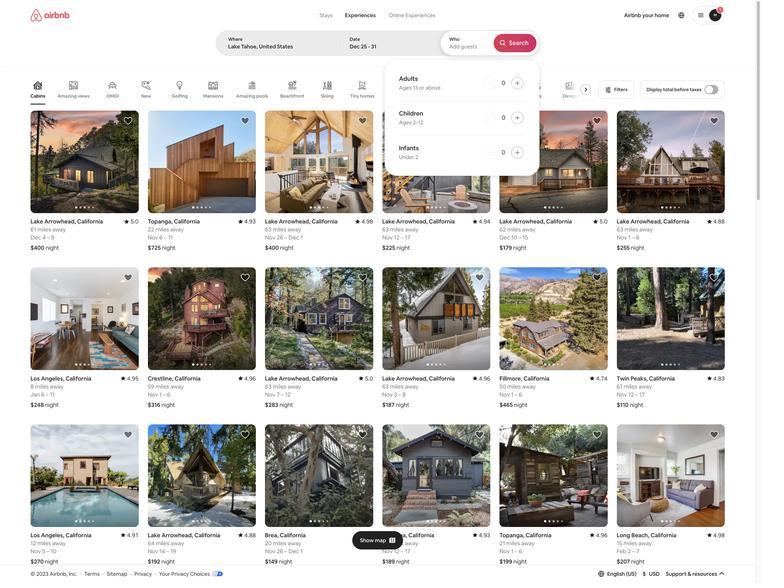 Task type: describe. For each thing, give the bounding box(es) containing it.
6 inside crestline, california 59 miles away nov 1 – 6 $316 night
[[167, 391, 171, 398]]

nov inside the lake arrowhead, california 63 miles away nov 3 – 8 $187 night
[[383, 391, 393, 398]]

california inside the lake arrowhead, california 63 miles away nov 1 – 6 $255 night
[[664, 218, 690, 225]]

experiences tab panel
[[216, 31, 540, 176]]

away inside los angeles, california 8 miles away jan 6 – 11 $248 night
[[50, 383, 64, 390]]

$187
[[383, 401, 395, 409]]

resources
[[693, 571, 718, 578]]

5
[[42, 548, 45, 555]]

8 inside los angeles, california 8 miles away jan 6 – 11 $248 night
[[31, 383, 34, 390]]

miles inside lake arrowhead, california 64 miles away nov 14 – 19 $192 night
[[156, 540, 170, 547]]

1 inside brea, california 20 miles away nov 26 – dec 1 $149 night
[[301, 548, 303, 555]]

add to wishlist: brea, california image
[[358, 430, 367, 440]]

arrowhead, for 8
[[396, 375, 428, 382]]

50
[[500, 383, 507, 390]]

$465
[[500, 401, 513, 409]]

above
[[426, 84, 441, 91]]

lake arrowhead, california 63 miles away nov 12 – 17 $225 night
[[383, 218, 455, 252]]

1 inside the lake arrowhead, california 63 miles away nov 1 – 6 $255 night
[[629, 234, 631, 241]]

angeles, for 10
[[41, 532, 64, 539]]

adults ages 13 or above
[[399, 75, 441, 91]]

your
[[643, 12, 654, 19]]

away inside crestline, california 59 miles away nov 1 – 6 $316 night
[[170, 383, 184, 390]]

nov inside brea, california 20 miles away nov 26 – dec 1 $149 night
[[265, 548, 276, 555]]

away inside topanga, california 21 miles away nov 1 – 6 $199 night
[[522, 540, 535, 547]]

26 inside brea, california 20 miles away nov 26 – dec 1 $149 night
[[277, 548, 283, 555]]

lake for lake arrowhead, california 63 miles away nov 3 – 8 $187 night
[[383, 375, 395, 382]]

26 inside lake arrowhead, california 63 miles away nov 26 – dec 1 $400 night
[[277, 234, 283, 241]]

2 experiences from the left
[[406, 12, 436, 19]]

2 inside long beach, california 15 miles away feb 2 – 7 $207 night
[[628, 548, 632, 555]]

night inside los angeles, california 8 miles away jan 6 – 11 $248 night
[[45, 401, 59, 409]]

61 for dec
[[31, 226, 36, 233]]

group for los angeles, california 12 miles away nov 5 – 10 $270 night
[[31, 425, 139, 527]]

$199
[[500, 558, 513, 566]]

21
[[500, 540, 506, 547]]

4.96 for crestline, california 59 miles away nov 1 – 6 $316 night
[[245, 375, 256, 382]]

$192
[[148, 558, 160, 566]]

nov inside lake arrowhead, california 63 miles away nov 26 – dec 1 $400 night
[[265, 234, 276, 241]]

lake for lake arrowhead, california 62 miles away dec 10 – 15 $179 night
[[500, 218, 513, 225]]

away inside lake arrowhead, california 64 miles away nov 14 – 19 $192 night
[[171, 540, 184, 547]]

lake arrowhead, california 63 miles away nov 3 – 8 $187 night
[[383, 375, 455, 409]]

4.95 out of 5 average rating image
[[121, 375, 139, 382]]

long
[[617, 532, 631, 539]]

night inside topanga, california 22 miles away nov 12 – 17 $189 night
[[396, 558, 410, 566]]

away inside brea, california 20 miles away nov 26 – dec 1 $149 night
[[288, 540, 302, 547]]

omg!
[[107, 93, 119, 99]]

5.0 for lake arrowhead, california 61 miles away dec 4 – 9 $400 night
[[131, 218, 139, 225]]

lake arrowhead, california 63 miles away nov 7 – 12 $283 night
[[265, 375, 338, 409]]

miles inside los angeles, california 12 miles away nov 5 – 10 $270 night
[[37, 540, 51, 547]]

airbnb your home
[[625, 12, 670, 19]]

2–12
[[413, 119, 424, 126]]

show
[[360, 537, 374, 544]]

$
[[643, 571, 646, 578]]

4.91
[[127, 532, 139, 539]]

4.93 for topanga, california 22 miles away nov 6 – 11 $725 night
[[245, 218, 256, 225]]

design
[[563, 93, 578, 99]]

– inside "fillmore, california 50 miles away nov 1 – 6 $465 night"
[[515, 391, 518, 398]]

17 for 61 miles away
[[640, 391, 645, 398]]

©
[[31, 571, 35, 578]]

7 inside long beach, california 15 miles away feb 2 – 7 $207 night
[[637, 548, 640, 555]]

online
[[389, 12, 405, 19]]

miles inside lake arrowhead, california 61 miles away dec 4 – 9 $400 night
[[37, 226, 51, 233]]

1 inside topanga, california 21 miles away nov 1 – 6 $199 night
[[512, 548, 514, 555]]

5.0 out of 5 average rating image for lake arrowhead, california 62 miles away dec 10 – 15 $179 night
[[594, 218, 608, 225]]

night inside lake arrowhead, california 62 miles away dec 10 – 15 $179 night
[[514, 244, 527, 252]]

airbnb
[[625, 12, 642, 19]]

14
[[160, 548, 165, 555]]

away inside the lake arrowhead, california 63 miles away nov 3 – 8 $187 night
[[405, 383, 419, 390]]

8 inside the lake arrowhead, california 63 miles away nov 3 – 8 $187 night
[[403, 391, 406, 398]]

4.74 out of 5 average rating image
[[591, 375, 608, 382]]

1 inside lake arrowhead, california 63 miles away nov 26 – dec 1 $400 night
[[301, 234, 303, 241]]

$400 inside lake arrowhead, california 63 miles away nov 26 – dec 1 $400 night
[[265, 244, 279, 252]]

add to wishlist: lake arrowhead, california image for lake arrowhead, california 64 miles away nov 14 – 19 $192 night
[[241, 430, 250, 440]]

nov inside lake arrowhead, california 63 miles away nov 7 – 12 $283 night
[[265, 391, 276, 398]]

4.94
[[479, 218, 491, 225]]

away inside "fillmore, california 50 miles away nov 1 – 6 $465 night"
[[523, 383, 536, 390]]

grid
[[405, 93, 413, 99]]

5.0 out of 5 average rating image for lake arrowhead, california 61 miles away dec 4 – 9 $400 night
[[124, 218, 139, 225]]

california inside twin peaks, california 61 miles away nov 12 – 17 $110 night
[[650, 375, 676, 382]]

add to wishlist: twin peaks, california image
[[710, 273, 719, 283]]

12 inside lake arrowhead, california 63 miles away nov 7 – 12 $283 night
[[285, 391, 291, 398]]

$207
[[617, 558, 631, 566]]

away inside lake arrowhead, california 62 miles away dec 10 – 15 $179 night
[[523, 226, 536, 233]]

4.98 out of 5 average rating image
[[708, 532, 726, 539]]

california inside lake arrowhead, california 64 miles away nov 14 – 19 $192 night
[[195, 532, 221, 539]]

– inside the lake arrowhead, california 63 miles away nov 3 – 8 $187 night
[[399, 391, 402, 398]]

$725
[[148, 244, 161, 252]]

4
[[42, 234, 46, 241]]

amazing for amazing pools
[[236, 93, 255, 99]]

4.98 for long beach, california 15 miles away feb 2 – 7 $207 night
[[714, 532, 726, 539]]

amazing views
[[58, 93, 90, 99]]

$283
[[265, 401, 279, 409]]

support
[[667, 571, 687, 578]]

ages for adults
[[399, 84, 412, 91]]

date dec 25 - 31
[[350, 36, 377, 50]]

6 inside los angeles, california 8 miles away jan 6 – 11 $248 night
[[41, 391, 45, 398]]

support & resources button
[[667, 571, 726, 578]]

golfing
[[172, 93, 188, 99]]

4.93 out of 5 average rating image for topanga, california 22 miles away nov 12 – 17 $189 night
[[473, 532, 491, 539]]

– inside lake arrowhead, california 63 miles away nov 26 – dec 1 $400 night
[[285, 234, 288, 241]]

– inside the lake arrowhead, california 63 miles away nov 1 – 6 $255 night
[[633, 234, 636, 241]]

or
[[420, 84, 425, 91]]

long beach, california 15 miles away feb 2 – 7 $207 night
[[617, 532, 677, 566]]

new
[[141, 93, 151, 99]]

1 privacy from the left
[[134, 571, 152, 578]]

usd
[[650, 571, 660, 578]]

25
[[361, 43, 367, 50]]

privacy link
[[134, 571, 152, 578]]

pools
[[256, 93, 268, 99]]

add to wishlist: lake arrowhead, california image for lake arrowhead, california 63 miles away nov 7 – 12 $283 night
[[358, 273, 367, 283]]

add to wishlist: los angeles, california image for 4.95
[[123, 273, 133, 283]]

12 inside topanga, california 22 miles away nov 12 – 17 $189 night
[[394, 548, 400, 555]]

topanga, california 21 miles away nov 1 – 6 $199 night
[[500, 532, 552, 566]]

4.74
[[597, 375, 608, 382]]

california inside los angeles, california 8 miles away jan 6 – 11 $248 night
[[66, 375, 92, 382]]

2 privacy from the left
[[172, 571, 189, 578]]

away inside the lake arrowhead, california 63 miles away nov 1 – 6 $255 night
[[640, 226, 654, 233]]

miles inside "fillmore, california 50 miles away nov 1 – 6 $465 night"
[[508, 383, 521, 390]]

add to wishlist: fillmore, california image
[[593, 273, 602, 283]]

california inside brea, california 20 miles away nov 26 – dec 1 $149 night
[[280, 532, 306, 539]]

display total before taxes
[[647, 87, 702, 93]]

away inside topanga, california 22 miles away nov 12 – 17 $189 night
[[405, 540, 419, 547]]

filters
[[615, 87, 628, 93]]

– inside lake arrowhead, california 64 miles away nov 14 – 19 $192 night
[[167, 548, 169, 555]]

tiny
[[350, 93, 359, 99]]

– inside lake arrowhead, california 63 miles away nov 7 – 12 $283 night
[[281, 391, 284, 398]]

homes
[[360, 93, 375, 99]]

mansions
[[203, 93, 224, 99]]

night inside lake arrowhead, california 63 miles away nov 26 – dec 1 $400 night
[[280, 244, 294, 252]]

california inside crestline, california 59 miles away nov 1 – 6 $316 night
[[175, 375, 201, 382]]

filters button
[[599, 81, 635, 99]]

6 inside "fillmore, california 50 miles away nov 1 – 6 $465 night"
[[519, 391, 523, 398]]

group for lake arrowhead, california 63 miles away nov 7 – 12 $283 night
[[265, 268, 373, 370]]

group for lake arrowhead, california 64 miles away nov 14 – 19 $192 night
[[148, 425, 256, 527]]

display
[[647, 87, 663, 93]]

4.98 out of 5 average rating image for lake arrowhead, california 63 miles away nov 26 – dec 1 $400 night
[[356, 218, 373, 225]]

lake for lake arrowhead, california 63 miles away nov 1 – 6 $255 night
[[617, 218, 630, 225]]

jan
[[31, 391, 40, 398]]

california inside lake arrowhead, california 63 miles away nov 7 – 12 $283 night
[[312, 375, 338, 382]]

miles inside topanga, california 21 miles away nov 1 – 6 $199 night
[[507, 540, 520, 547]]

4.88 for lake arrowhead, california 63 miles away nov 1 – 6 $255 night
[[714, 218, 726, 225]]

night inside crestline, california 59 miles away nov 1 – 6 $316 night
[[162, 401, 175, 409]]

lake for lake arrowhead, california 63 miles away nov 12 – 17 $225 night
[[383, 218, 395, 225]]

none search field containing adults
[[216, 0, 540, 176]]

experiences inside button
[[345, 12, 376, 19]]

add to wishlist: lake arrowhead, california image for 4.96
[[476, 273, 485, 283]]

miles inside topanga, california 22 miles away nov 12 – 17 $189 night
[[390, 540, 404, 547]]

nov inside "fillmore, california 50 miles away nov 1 – 6 $465 night"
[[500, 391, 510, 398]]

4.96 out of 5 average rating image for crestline, california 59 miles away nov 1 – 6 $316 night
[[238, 375, 256, 382]]

home
[[655, 12, 670, 19]]

add
[[450, 43, 460, 50]]

62
[[500, 226, 507, 233]]

nov inside topanga, california 22 miles away nov 6 – 11 $725 night
[[148, 234, 158, 241]]

&
[[688, 571, 692, 578]]

lake for lake arrowhead, california 64 miles away nov 14 – 19 $192 night
[[148, 532, 161, 539]]

ages for children
[[399, 119, 412, 126]]

lake for lake
[[532, 93, 542, 99]]

nov inside topanga, california 21 miles away nov 1 – 6 $199 night
[[500, 548, 510, 555]]

california inside lake arrowhead, california 63 miles away nov 26 – dec 1 $400 night
[[312, 218, 338, 225]]

$248
[[31, 401, 44, 409]]

9
[[51, 234, 54, 241]]

– inside topanga, california 21 miles away nov 1 – 6 $199 night
[[515, 548, 518, 555]]

4 · from the left
[[155, 571, 156, 578]]

away inside los angeles, california 12 miles away nov 5 – 10 $270 night
[[52, 540, 66, 547]]

away inside twin peaks, california 61 miles away nov 12 – 17 $110 night
[[639, 383, 653, 390]]

4.93 for topanga, california 22 miles away nov 12 – 17 $189 night
[[479, 532, 491, 539]]

skiing
[[321, 93, 334, 99]]

arrowhead, for 6
[[631, 218, 663, 225]]

miles inside lake arrowhead, california 63 miles away nov 7 – 12 $283 night
[[273, 383, 287, 390]]

5.0 for lake arrowhead, california 62 miles away dec 10 – 15 $179 night
[[600, 218, 608, 225]]

lake arrowhead, california 63 miles away nov 1 – 6 $255 night
[[617, 218, 690, 252]]

miles inside topanga, california 22 miles away nov 6 – 11 $725 night
[[156, 226, 169, 233]]

away inside topanga, california 22 miles away nov 6 – 11 $725 night
[[170, 226, 184, 233]]

nov inside the lake arrowhead, california 63 miles away nov 1 – 6 $255 night
[[617, 234, 628, 241]]

add to wishlist: topanga, california image for 4.96
[[593, 430, 602, 440]]

– inside crestline, california 59 miles away nov 1 – 6 $316 night
[[163, 391, 166, 398]]

11 inside topanga, california 22 miles away nov 6 – 11 $725 night
[[168, 234, 173, 241]]

6 inside the lake arrowhead, california 63 miles away nov 1 – 6 $255 night
[[637, 234, 640, 241]]

online experiences link
[[382, 8, 443, 23]]

california inside the lake arrowhead, california 63 miles away nov 3 – 8 $187 night
[[429, 375, 455, 382]]

sitemap link
[[107, 571, 127, 578]]

6 inside topanga, california 22 miles away nov 6 – 11 $725 night
[[160, 234, 163, 241]]

63 for nov 12 – 17
[[383, 226, 389, 233]]

los for 8
[[31, 375, 40, 382]]

$189
[[383, 558, 395, 566]]

miles inside long beach, california 15 miles away feb 2 – 7 $207 night
[[624, 540, 638, 547]]

4.91 out of 5 average rating image
[[121, 532, 139, 539]]

california inside lake arrowhead, california 63 miles away nov 12 – 17 $225 night
[[429, 218, 455, 225]]

1 inside "fillmore, california 50 miles away nov 1 – 6 $465 night"
[[512, 391, 514, 398]]

night inside "fillmore, california 50 miles away nov 1 – 6 $465 night"
[[515, 401, 528, 409]]

away inside lake arrowhead, california 61 miles away dec 4 – 9 $400 night
[[52, 226, 66, 233]]

california inside lake arrowhead, california 61 miles away dec 4 – 9 $400 night
[[77, 218, 103, 225]]

5.0 for lake arrowhead, california 63 miles away nov 7 – 12 $283 night
[[365, 375, 373, 382]]

show map button
[[353, 532, 403, 550]]

4.88 for lake arrowhead, california 64 miles away nov 14 – 19 $192 night
[[245, 532, 256, 539]]

$149
[[265, 558, 278, 566]]

peaks,
[[631, 375, 648, 382]]

63 for nov 1 – 6
[[617, 226, 624, 233]]

$225
[[383, 244, 396, 252]]

arrowhead, for 12
[[279, 375, 311, 382]]

who
[[450, 36, 460, 42]]

sitemap
[[107, 571, 127, 578]]

fillmore,
[[500, 375, 523, 382]]

– inside brea, california 20 miles away nov 26 – dec 1 $149 night
[[285, 548, 288, 555]]

los angeles, california 12 miles away nov 5 – 10 $270 night
[[31, 532, 92, 566]]

10 inside los angeles, california 12 miles away nov 5 – 10 $270 night
[[51, 548, 57, 555]]

group for lake arrowhead, california 63 miles away nov 26 – dec 1 $400 night
[[265, 111, 373, 213]]

miles inside lake arrowhead, california 62 miles away dec 10 – 15 $179 night
[[508, 226, 521, 233]]

inc.
[[69, 571, 77, 578]]

63 for nov 3 – 8
[[383, 383, 389, 390]]

lake for lake arrowhead, california 63 miles away nov 7 – 12 $283 night
[[265, 375, 278, 382]]

group for topanga, california 21 miles away nov 1 – 6 $199 night
[[500, 425, 608, 527]]

los for 12
[[31, 532, 40, 539]]

-
[[368, 43, 370, 50]]

beachfront
[[281, 93, 305, 99]]

crestline,
[[148, 375, 174, 382]]

2 · from the left
[[103, 571, 104, 578]]



Task type: vqa. For each thing, say whether or not it's contained in the screenshot.
– inside the "lake arrowhead, california 63 miles away nov 26 – dec 1 $400 night"
yes



Task type: locate. For each thing, give the bounding box(es) containing it.
ages
[[399, 84, 412, 91], [399, 119, 412, 126]]

15 inside lake arrowhead, california 62 miles away dec 10 – 15 $179 night
[[523, 234, 529, 241]]

1 vertical spatial 61
[[617, 383, 623, 390]]

los angeles, california 8 miles away jan 6 – 11 $248 night
[[31, 375, 92, 409]]

add to wishlist: long beach, california image
[[710, 430, 719, 440]]

group for lake arrowhead, california 63 miles away nov 1 – 6 $255 night
[[617, 111, 726, 213]]

amazing left views at left
[[58, 93, 77, 99]]

arrowhead,
[[44, 218, 76, 225], [279, 218, 311, 225], [396, 218, 428, 225], [514, 218, 545, 225], [631, 218, 663, 225], [279, 375, 311, 382], [396, 375, 428, 382], [162, 532, 193, 539]]

miles inside the lake arrowhead, california 63 miles away nov 3 – 8 $187 night
[[390, 383, 404, 390]]

1 add to wishlist: topanga, california image from the left
[[476, 430, 485, 440]]

what can we help you find? tab list
[[313, 8, 382, 23]]

topanga, for 12
[[383, 532, 408, 539]]

4.96 for lake arrowhead, california 63 miles away nov 3 – 8 $187 night
[[479, 375, 491, 382]]

–
[[47, 234, 50, 241], [164, 234, 167, 241], [285, 234, 288, 241], [401, 234, 404, 241], [519, 234, 522, 241], [633, 234, 636, 241], [46, 391, 49, 398], [163, 391, 166, 398], [281, 391, 284, 398], [399, 391, 402, 398], [515, 391, 518, 398], [636, 391, 639, 398], [47, 548, 49, 555], [167, 548, 169, 555], [285, 548, 288, 555], [401, 548, 404, 555], [515, 548, 518, 555], [633, 548, 636, 555]]

1 vertical spatial 4.93
[[479, 532, 491, 539]]

english (us)
[[608, 571, 637, 578]]

night inside lake arrowhead, california 63 miles away nov 7 – 12 $283 night
[[280, 401, 293, 409]]

6 inside topanga, california 21 miles away nov 1 – 6 $199 night
[[519, 548, 523, 555]]

1 vertical spatial 26
[[277, 548, 283, 555]]

group for lake arrowhead, california 61 miles away dec 4 – 9 $400 night
[[31, 111, 139, 213]]

night inside twin peaks, california 61 miles away nov 12 – 17 $110 night
[[630, 401, 644, 409]]

2 add to wishlist: topanga, california image from the left
[[593, 430, 602, 440]]

0 for children
[[502, 114, 506, 122]]

7 down beach, in the right bottom of the page
[[637, 548, 640, 555]]

add to wishlist: lake arrowhead, california image for lake arrowhead, california 61 miles away dec 4 – 9 $400 night
[[123, 116, 133, 126]]

$110
[[617, 401, 629, 409]]

4.94 out of 5 average rating image
[[473, 218, 491, 225]]

2 inside infants under 2
[[416, 154, 419, 161]]

0 horizontal spatial 2
[[416, 154, 419, 161]]

1 add to wishlist: los angeles, california image from the top
[[123, 273, 133, 283]]

4.96 for topanga, california 21 miles away nov 1 – 6 $199 night
[[597, 532, 608, 539]]

nov inside los angeles, california 12 miles away nov 5 – 10 $270 night
[[31, 548, 41, 555]]

topanga, up $725
[[148, 218, 173, 225]]

topanga, california 22 miles away nov 6 – 11 $725 night
[[148, 218, 200, 252]]

· left your
[[155, 571, 156, 578]]

15
[[523, 234, 529, 241], [617, 540, 623, 547]]

group for lake arrowhead, california 63 miles away nov 12 – 17 $225 night
[[383, 111, 491, 213]]

1 horizontal spatial $400
[[265, 244, 279, 252]]

arrowhead, inside the lake arrowhead, california 63 miles away nov 3 – 8 $187 night
[[396, 375, 428, 382]]

arrowhead, for dec
[[279, 218, 311, 225]]

1 horizontal spatial experiences
[[406, 12, 436, 19]]

lake for lake arrowhead, california 61 miles away dec 4 – 9 $400 night
[[31, 218, 43, 225]]

add to wishlist: los angeles, california image
[[123, 273, 133, 283], [123, 430, 133, 440]]

1 horizontal spatial 2
[[628, 548, 632, 555]]

1 vertical spatial 4.98 out of 5 average rating image
[[356, 532, 373, 539]]

0 horizontal spatial 11
[[50, 391, 55, 398]]

2 horizontal spatial topanga,
[[500, 532, 525, 539]]

2 26 from the top
[[277, 548, 283, 555]]

topanga, up $189
[[383, 532, 408, 539]]

1 vertical spatial 0
[[502, 114, 506, 122]]

miles inside the lake arrowhead, california 63 miles away nov 1 – 6 $255 night
[[625, 226, 639, 233]]

group for topanga, california 22 miles away nov 6 – 11 $725 night
[[148, 111, 256, 213]]

2 add to wishlist: los angeles, california image from the top
[[123, 430, 133, 440]]

1 4.98 out of 5 average rating image from the top
[[356, 218, 373, 225]]

angeles, up '$248'
[[41, 375, 64, 382]]

los
[[31, 375, 40, 382], [31, 532, 40, 539]]

group for lake arrowhead, california 63 miles away nov 3 – 8 $187 night
[[383, 268, 491, 370]]

8 right 3
[[403, 391, 406, 398]]

0 vertical spatial 8
[[31, 383, 34, 390]]

– inside long beach, california 15 miles away feb 2 – 7 $207 night
[[633, 548, 636, 555]]

4.83 out of 5 average rating image
[[708, 375, 726, 382]]

2 right under
[[416, 154, 419, 161]]

1 horizontal spatial 5.0 out of 5 average rating image
[[359, 375, 373, 382]]

lake inside lake arrowhead, california 63 miles away nov 26 – dec 1 $400 night
[[265, 218, 278, 225]]

4.98 for lake arrowhead, california 63 miles away nov 26 – dec 1 $400 night
[[362, 218, 373, 225]]

los inside los angeles, california 12 miles away nov 5 – 10 $270 night
[[31, 532, 40, 539]]

add to wishlist: los angeles, california image for 4.91
[[123, 430, 133, 440]]

0 horizontal spatial 61
[[31, 226, 36, 233]]

los up jan
[[31, 375, 40, 382]]

0 vertical spatial 11
[[168, 234, 173, 241]]

63 for nov 7 – 12
[[265, 383, 272, 390]]

4.98 out of 5 average rating image
[[356, 218, 373, 225], [356, 532, 373, 539]]

4.88 out of 5 average rating image
[[238, 532, 256, 539]]

1 vertical spatial 22
[[383, 540, 389, 547]]

0 horizontal spatial 10
[[51, 548, 57, 555]]

guests
[[461, 43, 478, 50]]

experiences right online
[[406, 12, 436, 19]]

22 for nov 6 – 11
[[148, 226, 154, 233]]

2 vertical spatial 17
[[405, 548, 411, 555]]

0 for adults
[[502, 79, 506, 87]]

1 horizontal spatial 4.88
[[714, 218, 726, 225]]

0 vertical spatial 0
[[502, 79, 506, 87]]

miles inside brea, california 20 miles away nov 26 – dec 1 $149 night
[[273, 540, 287, 547]]

4.96 out of 5 average rating image for topanga, california 21 miles away nov 1 – 6 $199 night
[[591, 532, 608, 539]]

2 horizontal spatial 5.0
[[600, 218, 608, 225]]

add to wishlist: lake arrowhead, california image
[[123, 116, 133, 126], [593, 116, 602, 126], [358, 273, 367, 283], [241, 430, 250, 440]]

0 vertical spatial 10
[[512, 234, 518, 241]]

1 vertical spatial 4.96 out of 5 average rating image
[[591, 532, 608, 539]]

group for fillmore, california 50 miles away nov 1 – 6 $465 night
[[500, 268, 608, 370]]

1 horizontal spatial privacy
[[172, 571, 189, 578]]

infants under 2
[[399, 144, 419, 161]]

amazing pools
[[236, 93, 268, 99]]

1 horizontal spatial 10
[[512, 234, 518, 241]]

4.96 out of 5 average rating image
[[238, 375, 256, 382], [591, 532, 608, 539]]

arrowhead, inside the lake arrowhead, california 63 miles away nov 1 – 6 $255 night
[[631, 218, 663, 225]]

4.93 out of 5 average rating image for topanga, california 22 miles away nov 6 – 11 $725 night
[[238, 218, 256, 225]]

20
[[265, 540, 272, 547]]

63 inside lake arrowhead, california 63 miles away nov 7 – 12 $283 night
[[265, 383, 272, 390]]

10 inside lake arrowhead, california 62 miles away dec 10 – 15 $179 night
[[512, 234, 518, 241]]

1 0 from the top
[[502, 79, 506, 87]]

0 horizontal spatial 15
[[523, 234, 529, 241]]

63 for nov 26 – dec 1
[[265, 226, 272, 233]]

5.0 out of 5 average rating image for lake arrowhead, california 63 miles away nov 7 – 12 $283 night
[[359, 375, 373, 382]]

ages down children
[[399, 119, 412, 126]]

lake arrowhead, california 61 miles away dec 4 – 9 $400 night
[[31, 218, 103, 252]]

1 horizontal spatial 22
[[383, 540, 389, 547]]

lake arrowhead, california 63 miles away nov 26 – dec 1 $400 night
[[265, 218, 338, 252]]

arrowhead, inside lake arrowhead, california 61 miles away dec 4 – 9 $400 night
[[44, 218, 76, 225]]

terms
[[84, 571, 100, 578]]

where
[[228, 36, 243, 42]]

lake for lake arrowhead, california 63 miles away nov 26 – dec 1 $400 night
[[265, 218, 278, 225]]

12
[[394, 234, 400, 241], [285, 391, 291, 398], [629, 391, 635, 398], [31, 540, 36, 547], [394, 548, 400, 555]]

profile element
[[454, 0, 726, 31]]

arrowhead, for 19
[[162, 532, 193, 539]]

22 up $725
[[148, 226, 154, 233]]

children ages 2–12
[[399, 110, 424, 126]]

choices
[[190, 571, 210, 578]]

– inside los angeles, california 8 miles away jan 6 – 11 $248 night
[[46, 391, 49, 398]]

0 horizontal spatial 7
[[277, 391, 280, 398]]

0 vertical spatial angeles,
[[41, 375, 64, 382]]

night inside the lake arrowhead, california 63 miles away nov 1 – 6 $255 night
[[632, 244, 645, 252]]

2 right feb
[[628, 548, 632, 555]]

2 horizontal spatial 5.0 out of 5 average rating image
[[594, 218, 608, 225]]

online experiences
[[389, 12, 436, 19]]

under
[[399, 154, 415, 161]]

away
[[52, 226, 66, 233], [170, 226, 184, 233], [288, 226, 301, 233], [405, 226, 419, 233], [523, 226, 536, 233], [640, 226, 654, 233], [50, 383, 64, 390], [170, 383, 184, 390], [288, 383, 301, 390], [405, 383, 419, 390], [523, 383, 536, 390], [639, 383, 653, 390], [52, 540, 66, 547], [171, 540, 184, 547], [288, 540, 302, 547], [405, 540, 419, 547], [522, 540, 535, 547], [639, 540, 652, 547]]

lake inside lake arrowhead, california 64 miles away nov 14 – 19 $192 night
[[148, 532, 161, 539]]

1 vertical spatial 10
[[51, 548, 57, 555]]

0 horizontal spatial $400
[[31, 244, 44, 252]]

1 horizontal spatial 15
[[617, 540, 623, 547]]

nov inside crestline, california 59 miles away nov 1 – 6 $316 night
[[148, 391, 158, 398]]

lake inside lake arrowhead, california 62 miles away dec 10 – 15 $179 night
[[500, 218, 513, 225]]

10 up $179 at the right top of page
[[512, 234, 518, 241]]

adults
[[399, 75, 418, 83]]

1 vertical spatial 2
[[628, 548, 632, 555]]

4.98 for brea, california 20 miles away nov 26 – dec 1 $149 night
[[362, 532, 373, 539]]

22
[[148, 226, 154, 233], [383, 540, 389, 547]]

nov inside twin peaks, california 61 miles away nov 12 – 17 $110 night
[[617, 391, 628, 398]]

None search field
[[216, 0, 540, 176]]

california inside los angeles, california 12 miles away nov 5 – 10 $270 night
[[66, 532, 92, 539]]

11
[[168, 234, 173, 241], [50, 391, 55, 398]]

amazing left pools
[[236, 93, 255, 99]]

1 vertical spatial add to wishlist: los angeles, california image
[[123, 430, 133, 440]]

1 horizontal spatial 61
[[617, 383, 623, 390]]

your
[[159, 571, 170, 578]]

ages inside the adults ages 13 or above
[[399, 84, 412, 91]]

english (us) button
[[599, 571, 637, 578]]

crestline, california 59 miles away nov 1 – 6 $316 night
[[148, 375, 201, 409]]

brea, california 20 miles away nov 26 – dec 1 $149 night
[[265, 532, 306, 566]]

lake inside the lake arrowhead, california 63 miles away nov 3 – 8 $187 night
[[383, 375, 395, 382]]

0 for infants
[[502, 148, 506, 156]]

0 vertical spatial 4.93 out of 5 average rating image
[[238, 218, 256, 225]]

twin
[[617, 375, 630, 382]]

0 vertical spatial 22
[[148, 226, 154, 233]]

date
[[350, 36, 360, 42]]

– inside lake arrowhead, california 61 miles away dec 4 – 9 $400 night
[[47, 234, 50, 241]]

0 horizontal spatial amazing
[[58, 93, 77, 99]]

0 vertical spatial 61
[[31, 226, 36, 233]]

7 up '$283'
[[277, 391, 280, 398]]

12 inside lake arrowhead, california 63 miles away nov 12 – 17 $225 night
[[394, 234, 400, 241]]

topanga, up '21'
[[500, 532, 525, 539]]

0 vertical spatial 7
[[277, 391, 280, 398]]

4.88 out of 5 average rating image
[[708, 218, 726, 225]]

brea,
[[265, 532, 279, 539]]

add to wishlist: topanga, california image
[[476, 430, 485, 440], [593, 430, 602, 440]]

1 horizontal spatial 4.96 out of 5 average rating image
[[591, 532, 608, 539]]

63 inside lake arrowhead, california 63 miles away nov 26 – dec 1 $400 night
[[265, 226, 272, 233]]

1 horizontal spatial 4.93
[[479, 532, 491, 539]]

nov inside lake arrowhead, california 64 miles away nov 14 – 19 $192 night
[[148, 548, 158, 555]]

map
[[375, 537, 387, 544]]

17 for 63 miles away
[[405, 234, 411, 241]]

0 horizontal spatial privacy
[[134, 571, 152, 578]]

group containing amazing views
[[31, 75, 595, 105]]

61 for nov
[[617, 383, 623, 390]]

experiences up date
[[345, 12, 376, 19]]

1 horizontal spatial topanga,
[[383, 532, 408, 539]]

airbnb your home link
[[620, 7, 674, 23]]

0 horizontal spatial experiences
[[345, 12, 376, 19]]

arrowhead, inside lake arrowhead, california 62 miles away dec 10 – 15 $179 night
[[514, 218, 545, 225]]

0 vertical spatial 2
[[416, 154, 419, 161]]

0 vertical spatial 17
[[405, 234, 411, 241]]

1 $400 from the left
[[31, 244, 44, 252]]

1 horizontal spatial add to wishlist: topanga, california image
[[593, 430, 602, 440]]

arrowhead, inside lake arrowhead, california 64 miles away nov 14 – 19 $192 night
[[162, 532, 193, 539]]

add to wishlist: lake arrowhead, california image for lake arrowhead, california 62 miles away dec 10 – 15 $179 night
[[593, 116, 602, 126]]

add to wishlist: lake arrowhead, california image for 4.98
[[358, 116, 367, 126]]

12 inside los angeles, california 12 miles away nov 5 – 10 $270 night
[[31, 540, 36, 547]]

los up $270
[[31, 532, 40, 539]]

away inside lake arrowhead, california 63 miles away nov 26 – dec 1 $400 night
[[288, 226, 301, 233]]

group for crestline, california 59 miles away nov 1 – 6 $316 night
[[148, 268, 256, 370]]

10 right 5 in the bottom left of the page
[[51, 548, 57, 555]]

group for los angeles, california 8 miles away jan 6 – 11 $248 night
[[31, 268, 139, 370]]

8
[[31, 383, 34, 390], [403, 391, 406, 398]]

lake arrowhead, california 64 miles away nov 14 – 19 $192 night
[[148, 532, 221, 566]]

night inside long beach, california 15 miles away feb 2 – 7 $207 night
[[632, 558, 645, 566]]

0 vertical spatial 26
[[277, 234, 283, 241]]

2 ages from the top
[[399, 119, 412, 126]]

away inside long beach, california 15 miles away feb 2 – 7 $207 night
[[639, 540, 652, 547]]

2 horizontal spatial 4.96
[[597, 532, 608, 539]]

1 experiences from the left
[[345, 12, 376, 19]]

1 angeles, from the top
[[41, 375, 64, 382]]

© 2023 airbnb, inc. ·
[[31, 571, 81, 578]]

1 inside dropdown button
[[720, 7, 722, 12]]

privacy right your
[[172, 571, 189, 578]]

0 vertical spatial 15
[[523, 234, 529, 241]]

privacy down the $192
[[134, 571, 152, 578]]

$ usd
[[643, 571, 660, 578]]

who add guests
[[450, 36, 478, 50]]

1 vertical spatial los
[[31, 532, 40, 539]]

22 up $189
[[383, 540, 389, 547]]

group
[[31, 75, 595, 105], [31, 111, 139, 213], [148, 111, 256, 213], [265, 111, 373, 213], [383, 111, 491, 213], [500, 111, 608, 213], [617, 111, 726, 213], [31, 268, 139, 370], [148, 268, 256, 370], [265, 268, 373, 370], [383, 268, 491, 370], [500, 268, 608, 370], [617, 268, 726, 370], [31, 425, 139, 527], [148, 425, 256, 527], [265, 425, 373, 527], [383, 425, 491, 527], [500, 425, 608, 527], [617, 425, 726, 527]]

ages up grid at the top right of the page
[[399, 84, 412, 91]]

experiences button
[[339, 8, 382, 23]]

night inside topanga, california 22 miles away nov 6 – 11 $725 night
[[162, 244, 176, 252]]

3 · from the left
[[130, 571, 131, 578]]

$179
[[500, 244, 512, 252]]

8 up jan
[[31, 383, 34, 390]]

total
[[664, 87, 674, 93]]

english
[[608, 571, 626, 578]]

2 0 from the top
[[502, 114, 506, 122]]

dec inside lake arrowhead, california 62 miles away dec 10 – 15 $179 night
[[500, 234, 511, 241]]

– inside los angeles, california 12 miles away nov 5 – 10 $270 night
[[47, 548, 49, 555]]

31
[[371, 43, 377, 50]]

0 vertical spatial 4.96 out of 5 average rating image
[[238, 375, 256, 382]]

topanga, for 6
[[148, 218, 173, 225]]

4.93 out of 5 average rating image
[[238, 218, 256, 225], [473, 532, 491, 539]]

off-
[[387, 93, 396, 99]]

3
[[394, 391, 398, 398]]

1 horizontal spatial 11
[[168, 234, 173, 241]]

add to wishlist: lake arrowhead, california image for 4.88
[[710, 116, 719, 126]]

4.88
[[714, 218, 726, 225], [245, 532, 256, 539]]

beach,
[[632, 532, 650, 539]]

15 inside long beach, california 15 miles away feb 2 – 7 $207 night
[[617, 540, 623, 547]]

angeles, for 11
[[41, 375, 64, 382]]

views
[[78, 93, 90, 99]]

arrowhead, inside lake arrowhead, california 63 miles away nov 7 – 12 $283 night
[[279, 375, 311, 382]]

(us)
[[627, 571, 637, 578]]

nov
[[148, 234, 158, 241], [265, 234, 276, 241], [383, 234, 393, 241], [617, 234, 628, 241], [148, 391, 158, 398], [265, 391, 276, 398], [383, 391, 393, 398], [500, 391, 510, 398], [617, 391, 628, 398], [31, 548, 41, 555], [148, 548, 158, 555], [265, 548, 276, 555], [383, 548, 393, 555], [500, 548, 510, 555]]

your privacy choices
[[159, 571, 210, 578]]

1 vertical spatial 4.88
[[245, 532, 256, 539]]

·
[[80, 571, 81, 578], [103, 571, 104, 578], [130, 571, 131, 578], [155, 571, 156, 578]]

2 4.98 out of 5 average rating image from the top
[[356, 532, 373, 539]]

miles inside lake arrowhead, california 63 miles away nov 12 – 17 $225 night
[[390, 226, 404, 233]]

· left privacy link
[[130, 571, 131, 578]]

group for brea, california 20 miles away nov 26 – dec 1 $149 night
[[265, 425, 373, 527]]

0
[[502, 79, 506, 87], [502, 114, 506, 122], [502, 148, 506, 156]]

lake inside the lake arrowhead, california 63 miles away nov 1 – 6 $255 night
[[617, 218, 630, 225]]

lake inside lake arrowhead, california 63 miles away nov 12 – 17 $225 night
[[383, 218, 395, 225]]

1 horizontal spatial amazing
[[236, 93, 255, 99]]

1 vertical spatial ages
[[399, 119, 412, 126]]

4.83
[[714, 375, 726, 382]]

terms · sitemap · privacy
[[84, 571, 152, 578]]

night
[[46, 244, 59, 252], [162, 244, 176, 252], [280, 244, 294, 252], [397, 244, 411, 252], [514, 244, 527, 252], [632, 244, 645, 252], [45, 401, 59, 409], [162, 401, 175, 409], [280, 401, 293, 409], [396, 401, 410, 409], [515, 401, 528, 409], [630, 401, 644, 409], [45, 558, 59, 566], [162, 558, 175, 566], [279, 558, 293, 566], [396, 558, 410, 566], [514, 558, 527, 566], [632, 558, 645, 566]]

miles inside lake arrowhead, california 63 miles away nov 26 – dec 1 $400 night
[[273, 226, 287, 233]]

1 horizontal spatial 4.96
[[479, 375, 491, 382]]

angeles,
[[41, 375, 64, 382], [41, 532, 64, 539]]

0 vertical spatial ages
[[399, 84, 412, 91]]

add to wishlist: lake arrowhead, california image for 4.94
[[476, 116, 485, 126]]

dec
[[350, 43, 360, 50], [31, 234, 41, 241], [289, 234, 300, 241], [500, 234, 511, 241], [289, 548, 300, 555]]

group for topanga, california 22 miles away nov 12 – 17 $189 night
[[383, 425, 491, 527]]

los inside los angeles, california 8 miles away jan 6 – 11 $248 night
[[31, 375, 40, 382]]

dec inside lake arrowhead, california 63 miles away nov 26 – dec 1 $400 night
[[289, 234, 300, 241]]

california inside topanga, california 22 miles away nov 12 – 17 $189 night
[[409, 532, 435, 539]]

22 for nov 12 – 17
[[383, 540, 389, 547]]

0 horizontal spatial 22
[[148, 226, 154, 233]]

0 vertical spatial add to wishlist: los angeles, california image
[[123, 273, 133, 283]]

night inside lake arrowhead, california 63 miles away nov 12 – 17 $225 night
[[397, 244, 411, 252]]

2 vertical spatial 0
[[502, 148, 506, 156]]

add to wishlist: lake arrowhead, california image
[[358, 116, 367, 126], [476, 116, 485, 126], [710, 116, 719, 126], [476, 273, 485, 283]]

0 vertical spatial 4.93
[[245, 218, 256, 225]]

2 $400 from the left
[[265, 244, 279, 252]]

arrowhead, for 15
[[514, 218, 545, 225]]

add to wishlist: topanga, california image for 4.93
[[476, 430, 485, 440]]

amazing for amazing views
[[58, 93, 77, 99]]

group for long beach, california 15 miles away feb 2 – 7 $207 night
[[617, 425, 726, 527]]

59
[[148, 383, 154, 390]]

0 vertical spatial 4.98 out of 5 average rating image
[[356, 218, 373, 225]]

lake arrowhead, california 62 miles away dec 10 – 15 $179 night
[[500, 218, 573, 252]]

lake inside group
[[532, 93, 542, 99]]

california inside long beach, california 15 miles away feb 2 – 7 $207 night
[[651, 532, 677, 539]]

22 inside topanga, california 22 miles away nov 6 – 11 $725 night
[[148, 226, 154, 233]]

night inside los angeles, california 12 miles away nov 5 – 10 $270 night
[[45, 558, 59, 566]]

experiences
[[345, 12, 376, 19], [406, 12, 436, 19]]

the-
[[396, 93, 405, 99]]

1 horizontal spatial 5.0
[[365, 375, 373, 382]]

arrowhead, for 17
[[396, 218, 428, 225]]

0 horizontal spatial 4.96 out of 5 average rating image
[[238, 375, 256, 382]]

1 vertical spatial 11
[[50, 391, 55, 398]]

lake inside lake arrowhead, california 61 miles away dec 4 – 9 $400 night
[[31, 218, 43, 225]]

topanga, inside topanga, california 22 miles away nov 12 – 17 $189 night
[[383, 532, 408, 539]]

add to wishlist: topanga, california image
[[241, 116, 250, 126]]

children
[[399, 110, 424, 118]]

0 vertical spatial los
[[31, 375, 40, 382]]

add to wishlist: crestline, california image
[[241, 273, 250, 283]]

california inside topanga, california 22 miles away nov 6 – 11 $725 night
[[174, 218, 200, 225]]

4.95
[[127, 375, 139, 382]]

5.0 out of 5 average rating image
[[124, 218, 139, 225], [594, 218, 608, 225], [359, 375, 373, 382]]

1 los from the top
[[31, 375, 40, 382]]

3 0 from the top
[[502, 148, 506, 156]]

1 vertical spatial 17
[[640, 391, 645, 398]]

cabins
[[31, 93, 45, 99]]

$400
[[31, 244, 44, 252], [265, 244, 279, 252]]

1 ages from the top
[[399, 84, 412, 91]]

topanga, for 1
[[500, 532, 525, 539]]

– inside lake arrowhead, california 63 miles away nov 12 – 17 $225 night
[[401, 234, 404, 241]]

0 horizontal spatial 4.88
[[245, 532, 256, 539]]

0 horizontal spatial 4.96
[[245, 375, 256, 382]]

· right inc.
[[80, 571, 81, 578]]

1
[[720, 7, 722, 12], [301, 234, 303, 241], [629, 234, 631, 241], [160, 391, 162, 398], [512, 391, 514, 398], [301, 548, 303, 555], [512, 548, 514, 555]]

dec inside lake arrowhead, california 61 miles away dec 4 – 9 $400 night
[[31, 234, 41, 241]]

$400 inside lake arrowhead, california 61 miles away dec 4 – 9 $400 night
[[31, 244, 44, 252]]

1 vertical spatial 15
[[617, 540, 623, 547]]

before
[[675, 87, 690, 93]]

0 horizontal spatial 8
[[31, 383, 34, 390]]

0 horizontal spatial 5.0
[[131, 218, 139, 225]]

1 vertical spatial 8
[[403, 391, 406, 398]]

0 horizontal spatial 4.93
[[245, 218, 256, 225]]

away inside lake arrowhead, california 63 miles away nov 7 – 12 $283 night
[[288, 383, 301, 390]]

1 button
[[693, 6, 726, 24]]

1 26 from the top
[[277, 234, 283, 241]]

0 horizontal spatial 4.93 out of 5 average rating image
[[238, 218, 256, 225]]

stays button
[[313, 8, 339, 23]]

arrowhead, inside lake arrowhead, california 63 miles away nov 12 – 17 $225 night
[[396, 218, 428, 225]]

2 los from the top
[[31, 532, 40, 539]]

2 angeles, from the top
[[41, 532, 64, 539]]

group for lake arrowhead, california 62 miles away dec 10 – 15 $179 night
[[500, 111, 608, 213]]

1 vertical spatial angeles,
[[41, 532, 64, 539]]

group for twin peaks, california 61 miles away nov 12 – 17 $110 night
[[617, 268, 726, 370]]

4.96 out of 5 average rating image
[[473, 375, 491, 382]]

· right terms
[[103, 571, 104, 578]]

19
[[171, 548, 176, 555]]

lake
[[532, 93, 542, 99], [31, 218, 43, 225], [265, 218, 278, 225], [383, 218, 395, 225], [500, 218, 513, 225], [617, 218, 630, 225], [265, 375, 278, 382], [383, 375, 395, 382], [148, 532, 161, 539]]

1 horizontal spatial 4.93 out of 5 average rating image
[[473, 532, 491, 539]]

infants
[[399, 144, 419, 152]]

nov inside lake arrowhead, california 63 miles away nov 12 – 17 $225 night
[[383, 234, 393, 241]]

– inside topanga, california 22 miles away nov 6 – 11 $725 night
[[164, 234, 167, 241]]

0 horizontal spatial add to wishlist: topanga, california image
[[476, 430, 485, 440]]

Where field
[[228, 43, 328, 50]]

1 horizontal spatial 7
[[637, 548, 640, 555]]

lake inside lake arrowhead, california 63 miles away nov 7 – 12 $283 night
[[265, 375, 278, 382]]

feb
[[617, 548, 627, 555]]

0 vertical spatial 4.88
[[714, 218, 726, 225]]

1 vertical spatial 4.93 out of 5 average rating image
[[473, 532, 491, 539]]

arrowhead, for 9
[[44, 218, 76, 225]]

1 vertical spatial 7
[[637, 548, 640, 555]]

4.98 out of 5 average rating image for brea, california 20 miles away nov 26 – dec 1 $149 night
[[356, 532, 373, 539]]

0 horizontal spatial 5.0 out of 5 average rating image
[[124, 218, 139, 225]]

angeles, up 5 in the bottom left of the page
[[41, 532, 64, 539]]

2023
[[36, 571, 49, 578]]

12 inside twin peaks, california 61 miles away nov 12 – 17 $110 night
[[629, 391, 635, 398]]

1 · from the left
[[80, 571, 81, 578]]

1 horizontal spatial 8
[[403, 391, 406, 398]]

0 horizontal spatial topanga,
[[148, 218, 173, 225]]



